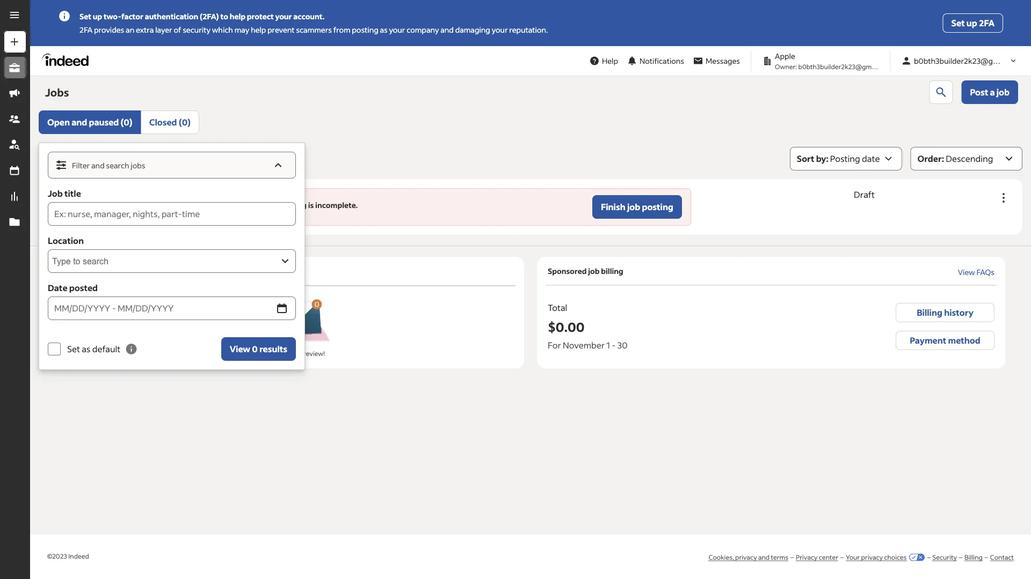 Task type: locate. For each thing, give the bounding box(es) containing it.
job right finish
[[627, 202, 640, 213]]

2fa up b0bth3builder2k23@gmail.com popup button
[[979, 17, 995, 28]]

and inside the welder and fabricator 110 n brand blvd, glendale, ca 91203
[[100, 189, 113, 199]]

your for your job posting is incomplete.
[[248, 201, 265, 210]]

– right center
[[840, 554, 844, 562]]

(0) for messages (0)
[[105, 267, 116, 276]]

and for filter and search jobs
[[91, 161, 105, 171]]

posting inside finish job posting button
[[642, 202, 673, 213]]

0 horizontal spatial posting
[[279, 201, 307, 210]]

b0bth3builder2k23@gmail.com
[[914, 56, 1024, 66], [798, 62, 893, 71]]

no
[[255, 350, 264, 358]]

1 horizontal spatial your
[[846, 554, 860, 562]]

1 horizontal spatial billing
[[964, 554, 983, 562]]

Select job checkbox
[[48, 202, 59, 213]]

view for view 0 results
[[230, 344, 250, 355]]

0 horizontal spatial privacy
[[735, 554, 757, 562]]

1 vertical spatial messages
[[69, 267, 104, 276]]

your up prevent on the top left of page
[[275, 12, 292, 21]]

privacy for and
[[735, 554, 757, 562]]

2 horizontal spatial (0)
[[179, 117, 191, 128]]

– right billing link
[[985, 554, 988, 562]]

terms
[[771, 554, 788, 562]]

to up the which
[[220, 12, 228, 21]]

your right the damaging
[[492, 25, 508, 35]]

history
[[944, 307, 974, 318]]

job for your job posting is incomplete.
[[266, 201, 278, 210]]

posting for your job posting is incomplete.
[[279, 201, 307, 210]]

draft
[[854, 189, 875, 200]]

None checkbox
[[48, 343, 61, 356]]

job
[[997, 87, 1010, 98], [266, 201, 278, 210], [627, 202, 640, 213], [588, 266, 600, 276]]

closed (0)
[[149, 117, 191, 128]]

privacy right cookies,
[[735, 554, 757, 562]]

up inside set up two-factor authentication (2fa) to help protect your account. 2fa provides an extra layer of security which may help prevent scammers from posting as your company and damaging your reputation.
[[93, 12, 102, 21]]

0 vertical spatial your
[[248, 201, 265, 210]]

and for open and paused (0)
[[72, 117, 87, 128]]

1 horizontal spatial (0)
[[121, 117, 132, 128]]

job inside button
[[627, 202, 640, 213]]

set up b0bth3builder2k23@gmail.com popup button
[[951, 17, 965, 28]]

security
[[933, 554, 957, 562]]

choices
[[884, 554, 907, 562]]

sponsored
[[548, 266, 587, 276]]

up up b0bth3builder2k23@gmail.com popup button
[[967, 17, 977, 28]]

set left "two-"
[[79, 12, 91, 21]]

set left default
[[67, 344, 80, 355]]

0 horizontal spatial messages
[[69, 267, 104, 276]]

which
[[212, 25, 233, 35]]

posting right from
[[352, 25, 378, 35]]

method
[[948, 335, 980, 346]]

payment method
[[910, 335, 980, 346]]

two-
[[104, 12, 121, 21]]

expand image
[[279, 255, 292, 268]]

– right terms
[[791, 554, 794, 562]]

filter
[[72, 161, 90, 171]]

order:
[[917, 153, 944, 164]]

menu bar
[[0, 30, 30, 580]]

privacy for choices
[[861, 554, 883, 562]]

job
[[48, 188, 63, 199]]

– left billing link
[[959, 554, 962, 562]]

1 horizontal spatial 2fa
[[979, 17, 995, 28]]

filter and search jobs
[[72, 161, 145, 171]]

finish job posting button
[[592, 195, 682, 219]]

view 0 results
[[230, 344, 287, 355]]

glendale,
[[133, 201, 165, 210]]

1 vertical spatial help
[[251, 25, 266, 35]]

owner:
[[775, 62, 797, 71]]

billing up payment
[[917, 307, 942, 318]]

notifications button
[[622, 49, 688, 73]]

more info image
[[125, 343, 138, 356]]

(0)
[[121, 117, 132, 128], [179, 117, 191, 128], [105, 267, 116, 276]]

set inside 'link'
[[951, 17, 965, 28]]

as left company
[[380, 25, 388, 35]]

and
[[440, 25, 454, 35], [72, 117, 87, 128], [91, 161, 105, 171], [100, 189, 113, 199], [758, 554, 770, 562]]

up for 2fa
[[967, 17, 977, 28]]

1 horizontal spatial privacy
[[861, 554, 883, 562]]

0 vertical spatial as
[[380, 25, 388, 35]]

2fa left provides at the left of page
[[79, 25, 93, 35]]

center
[[819, 554, 838, 562]]

1 vertical spatial your
[[846, 554, 860, 562]]

finish
[[601, 202, 626, 213]]

job left is
[[266, 201, 278, 210]]

1 horizontal spatial view
[[958, 268, 975, 277]]

as inside set up two-factor authentication (2fa) to help protect your account. 2fa provides an extra layer of security which may help prevent scammers from posting as your company and damaging your reputation.
[[380, 25, 388, 35]]

0 horizontal spatial view
[[230, 344, 250, 355]]

view 0 results button
[[221, 338, 296, 361]]

november
[[563, 340, 605, 351]]

0 vertical spatial view
[[958, 268, 975, 277]]

and up brand
[[100, 189, 113, 199]]

as left default
[[82, 344, 90, 355]]

view inside button
[[230, 344, 250, 355]]

1 privacy from the left
[[735, 554, 757, 562]]

1 horizontal spatial posting
[[352, 25, 378, 35]]

posting right finish
[[642, 202, 673, 213]]

2 – from the left
[[840, 554, 844, 562]]

view
[[958, 268, 975, 277], [230, 344, 250, 355]]

indeed
[[68, 553, 89, 561]]

from
[[333, 25, 350, 35]]

search candidates image
[[935, 86, 948, 99]]

descending
[[946, 153, 993, 164]]

posting
[[352, 25, 378, 35], [279, 201, 307, 210], [642, 202, 673, 213]]

view left faqs
[[958, 268, 975, 277]]

no messages to review!
[[255, 350, 325, 358]]

2 horizontal spatial posting
[[642, 202, 673, 213]]

finish job posting group
[[217, 188, 691, 226]]

0 horizontal spatial to
[[220, 12, 228, 21]]

of
[[174, 25, 181, 35]]

–
[[791, 554, 794, 562], [840, 554, 844, 562], [927, 554, 930, 562], [959, 554, 962, 562], [985, 554, 988, 562]]

1 horizontal spatial as
[[380, 25, 388, 35]]

your
[[275, 12, 292, 21], [389, 25, 405, 35], [492, 25, 508, 35]]

billing
[[917, 307, 942, 318], [964, 554, 983, 562]]

help up may
[[230, 12, 245, 21]]

closed
[[149, 117, 177, 128]]

0 horizontal spatial up
[[93, 12, 102, 21]]

sort
[[797, 153, 814, 164]]

set inside set up two-factor authentication (2fa) to help protect your account. 2fa provides an extra layer of security which may help prevent scammers from posting as your company and damaging your reputation.
[[79, 12, 91, 21]]

up inside 'link'
[[967, 17, 977, 28]]

privacy
[[796, 554, 818, 562]]

0 horizontal spatial 2fa
[[79, 25, 93, 35]]

view left 0
[[230, 344, 250, 355]]

0 horizontal spatial b0bth3builder2k23@gmail.com
[[798, 62, 893, 71]]

job left billing
[[588, 266, 600, 276]]

your left company
[[389, 25, 405, 35]]

to left 'review!'
[[296, 350, 302, 358]]

total $0.00 for november 1 - 30
[[548, 303, 628, 351]]

incomplete.
[[315, 201, 358, 210]]

post a job
[[970, 87, 1010, 98]]

title
[[64, 188, 81, 199]]

1 vertical spatial view
[[230, 344, 250, 355]]

and right company
[[440, 25, 454, 35]]

messages
[[706, 56, 740, 66], [69, 267, 104, 276]]

and right filter
[[91, 161, 105, 171]]

set
[[79, 12, 91, 21], [951, 17, 965, 28], [67, 344, 80, 355]]

as
[[380, 25, 388, 35], [82, 344, 90, 355]]

(0) for closed (0)
[[179, 117, 191, 128]]

messages (0)
[[69, 267, 116, 276]]

up for two-
[[93, 12, 102, 21]]

0 horizontal spatial your
[[248, 201, 265, 210]]

and left terms
[[758, 554, 770, 562]]

1 horizontal spatial to
[[296, 350, 302, 358]]

1 horizontal spatial messages
[[706, 56, 740, 66]]

contact
[[990, 554, 1014, 562]]

up
[[93, 12, 102, 21], [967, 17, 977, 28]]

0 vertical spatial billing
[[917, 307, 942, 318]]

– left security link
[[927, 554, 930, 562]]

0 horizontal spatial (0)
[[105, 267, 116, 276]]

payment
[[910, 335, 946, 346]]

0 horizontal spatial your
[[275, 12, 292, 21]]

2 horizontal spatial your
[[492, 25, 508, 35]]

set up two-factor authentication (2fa) to help protect your account. 2fa provides an extra layer of security which may help prevent scammers from posting as your company and damaging your reputation.
[[79, 12, 548, 35]]

your for your privacy choices
[[846, 554, 860, 562]]

authentication
[[145, 12, 198, 21]]

help
[[230, 12, 245, 21], [251, 25, 266, 35]]

account.
[[293, 12, 324, 21]]

1 horizontal spatial up
[[967, 17, 977, 28]]

help down protect
[[251, 25, 266, 35]]

and for welder and fabricator 110 n brand blvd, glendale, ca 91203
[[100, 189, 113, 199]]

your inside finish job posting group
[[248, 201, 265, 210]]

privacy left choices
[[861, 554, 883, 562]]

Date posted field
[[48, 297, 272, 321]]

0 vertical spatial messages
[[706, 56, 740, 66]]

91203
[[178, 201, 199, 210]]

1 – from the left
[[791, 554, 794, 562]]

a
[[990, 87, 995, 98]]

0 vertical spatial to
[[220, 12, 228, 21]]

2 privacy from the left
[[861, 554, 883, 562]]

order: descending
[[917, 153, 993, 164]]

1 horizontal spatial b0bth3builder2k23@gmail.com
[[914, 56, 1024, 66]]

billing left contact link
[[964, 554, 983, 562]]

up left "two-"
[[93, 12, 102, 21]]

default
[[92, 344, 120, 355]]

1 vertical spatial billing
[[964, 554, 983, 562]]

open
[[47, 117, 70, 128]]

and right open
[[72, 117, 87, 128]]

for
[[548, 340, 561, 351]]

open and paused (0)
[[47, 117, 132, 128]]

0 horizontal spatial help
[[230, 12, 245, 21]]

1 vertical spatial as
[[82, 344, 90, 355]]

posting left is
[[279, 201, 307, 210]]

n
[[85, 201, 90, 210]]



Task type: describe. For each thing, give the bounding box(es) containing it.
collapse advanced search image
[[272, 159, 285, 172]]

job right a
[[997, 87, 1010, 98]]

payment method link
[[896, 331, 995, 351]]

posting
[[830, 153, 860, 164]]

b0bth3builder2k23@gmail.com button
[[897, 51, 1024, 71]]

brand
[[92, 201, 113, 210]]

0 horizontal spatial billing
[[917, 307, 942, 318]]

location
[[48, 235, 84, 246]]

3 – from the left
[[927, 554, 930, 562]]

welder and fabricator link
[[72, 189, 152, 199]]

indeed home image
[[42, 53, 93, 66]]

set for set up 2fa
[[951, 17, 965, 28]]

set for set up two-factor authentication (2fa) to help protect your account. 2fa provides an extra layer of security which may help prevent scammers from posting as your company and damaging your reputation.
[[79, 12, 91, 21]]

your job posting is incomplete.
[[248, 201, 358, 210]]

b0bth3builder2k23@gmail.com inside apple owner: b0bth3builder2k23@gmail.com
[[798, 62, 893, 71]]

to inside set up two-factor authentication (2fa) to help protect your account. 2fa provides an extra layer of security which may help prevent scammers from posting as your company and damaging your reputation.
[[220, 12, 228, 21]]

Location field
[[52, 254, 274, 269]]

2fa inside set up two-factor authentication (2fa) to help protect your account. 2fa provides an extra layer of security which may help prevent scammers from posting as your company and damaging your reputation.
[[79, 25, 93, 35]]

post a job link
[[962, 81, 1018, 104]]

posted
[[69, 283, 98, 294]]

©2023
[[47, 553, 67, 561]]

0 horizontal spatial as
[[82, 344, 90, 355]]

1 vertical spatial to
[[296, 350, 302, 358]]

prevent
[[267, 25, 295, 35]]

110
[[72, 201, 83, 210]]

welder
[[72, 189, 98, 199]]

is
[[308, 201, 314, 210]]

search
[[106, 161, 129, 171]]

results
[[259, 344, 287, 355]]

layer
[[155, 25, 172, 35]]

security link
[[933, 554, 957, 562]]

help button
[[585, 51, 622, 71]]

set up 2fa link
[[943, 13, 1003, 33]]

privacy center link
[[796, 554, 838, 562]]

extra
[[136, 25, 154, 35]]

protect
[[247, 12, 274, 21]]

2fa inside 'link'
[[979, 17, 995, 28]]

set for set as default
[[67, 344, 80, 355]]

review!
[[304, 350, 325, 358]]

security – billing – contact
[[933, 554, 1014, 562]]

job title
[[48, 188, 81, 199]]

cookies, privacy and terms – privacy center –
[[709, 554, 844, 562]]

your privacy choices
[[846, 554, 907, 562]]

cookies,
[[709, 554, 734, 562]]

job for sponsored job billing
[[588, 266, 600, 276]]

ca
[[167, 201, 177, 210]]

date posted
[[48, 283, 98, 294]]

sponsored job billing
[[548, 266, 623, 276]]

job for finish job posting
[[627, 202, 640, 213]]

by:
[[816, 153, 828, 164]]

blvd,
[[114, 201, 131, 210]]

posting inside set up two-factor authentication (2fa) to help protect your account. 2fa provides an extra layer of security which may help prevent scammers from posting as your company and damaging your reputation.
[[352, 25, 378, 35]]

0 vertical spatial help
[[230, 12, 245, 21]]

job title and location element
[[72, 188, 203, 211]]

date
[[862, 153, 880, 164]]

-
[[612, 340, 616, 351]]

total
[[548, 303, 567, 314]]

30
[[617, 340, 628, 351]]

cookies, privacy and terms link
[[709, 554, 788, 562]]

may
[[235, 25, 249, 35]]

jobs
[[45, 85, 69, 99]]

filter and search jobs element
[[48, 153, 295, 178]]

welder and fabricator 110 n brand blvd, glendale, ca 91203
[[72, 189, 199, 210]]

apple owner: b0bth3builder2k23@gmail.com element
[[758, 50, 893, 71]]

faqs
[[977, 268, 995, 277]]

messages
[[265, 350, 295, 358]]

4 – from the left
[[959, 554, 962, 562]]

billing
[[601, 266, 623, 276]]

contact link
[[990, 554, 1014, 562]]

damaging
[[455, 25, 490, 35]]

5 – from the left
[[985, 554, 988, 562]]

and inside set up two-factor authentication (2fa) to help protect your account. 2fa provides an extra layer of security which may help prevent scammers from posting as your company and damaging your reputation.
[[440, 25, 454, 35]]

posting for finish job posting
[[642, 202, 673, 213]]

1 horizontal spatial help
[[251, 25, 266, 35]]

messages link
[[688, 51, 744, 71]]

set as default
[[67, 344, 120, 355]]

Job title text field
[[48, 202, 296, 226]]

company
[[407, 25, 439, 35]]

sort by: posting date
[[797, 153, 880, 164]]

0
[[252, 344, 258, 355]]

set up 2fa
[[951, 17, 995, 28]]

1 horizontal spatial your
[[389, 25, 405, 35]]

1
[[606, 340, 610, 351]]

view faqs link
[[958, 268, 995, 277]]

view for view faqs
[[958, 268, 975, 277]]

billing history
[[917, 307, 974, 318]]

your privacy choices link
[[846, 554, 907, 562]]

an
[[126, 25, 134, 35]]

fabricator
[[115, 189, 152, 199]]

messages for messages (0)
[[69, 267, 104, 276]]

provides
[[94, 25, 124, 35]]

scammers
[[296, 25, 332, 35]]

billing history link
[[896, 303, 995, 323]]

messages for messages
[[706, 56, 740, 66]]

jobs
[[131, 161, 145, 171]]

finish job posting
[[601, 202, 673, 213]]

notifications
[[640, 56, 684, 66]]

(2fa)
[[200, 12, 219, 21]]

help
[[602, 56, 618, 66]]

post
[[970, 87, 988, 98]]

billing link
[[964, 554, 983, 562]]

apple
[[775, 51, 795, 61]]

choose a date image
[[275, 302, 288, 315]]

b0bth3builder2k23@gmail.com inside popup button
[[914, 56, 1024, 66]]

view faqs
[[958, 268, 995, 277]]



Task type: vqa. For each thing, say whether or not it's contained in the screenshot.
Date Posted 'field'
yes



